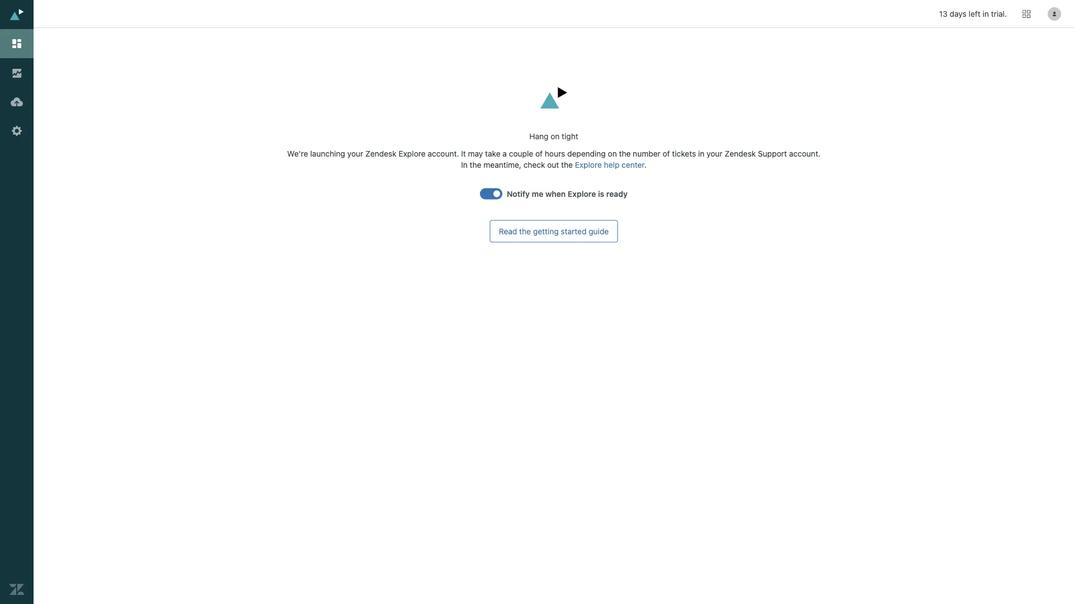 Task type: describe. For each thing, give the bounding box(es) containing it.
in
[[461, 160, 468, 169]]

0 vertical spatial explore
[[399, 149, 426, 158]]

trial.
[[992, 9, 1008, 18]]

0 horizontal spatial on
[[551, 132, 560, 141]]

guide
[[589, 227, 609, 236]]

it
[[462, 149, 466, 158]]

couple
[[509, 149, 534, 158]]

2 zendesk from the left
[[725, 149, 756, 158]]

take
[[486, 149, 501, 158]]

13
[[940, 9, 948, 18]]

a
[[503, 149, 507, 158]]

meantime,
[[484, 160, 522, 169]]

admin image
[[10, 124, 24, 138]]

support
[[759, 149, 788, 158]]

1 of from the left
[[536, 149, 543, 158]]

datasets image
[[10, 95, 24, 109]]

when
[[546, 189, 566, 198]]

we're launching your zendesk explore account. it may take a couple of hours depending on the number of tickets in your zendesk support account. in the meantime, check out the explore help center .
[[287, 149, 821, 169]]

13 days left in trial.
[[940, 9, 1008, 18]]

2 of from the left
[[663, 149, 670, 158]]

depending
[[568, 149, 606, 158]]

out
[[548, 160, 560, 169]]

days
[[950, 9, 967, 18]]

1 horizontal spatial in
[[983, 9, 990, 18]]

the right out
[[562, 160, 573, 169]]

notify me when explore is ready
[[507, 189, 628, 198]]

started
[[561, 227, 587, 236]]

launching
[[310, 149, 345, 158]]

1 zendesk from the left
[[366, 149, 397, 158]]

the inside button
[[520, 227, 531, 236]]



Task type: locate. For each thing, give the bounding box(es) containing it.
1 horizontal spatial of
[[663, 149, 670, 158]]

your right launching at the top left
[[348, 149, 364, 158]]

is
[[599, 189, 605, 198]]

left
[[970, 9, 981, 18]]

of left tickets
[[663, 149, 670, 158]]

of
[[536, 149, 543, 158], [663, 149, 670, 158]]

read the getting started guide button
[[490, 220, 618, 243]]

the down may
[[470, 160, 482, 169]]

notify
[[507, 189, 530, 198]]

your right tickets
[[707, 149, 723, 158]]

zendesk
[[366, 149, 397, 158], [725, 149, 756, 158]]

in inside we're launching your zendesk explore account. it may take a couple of hours depending on the number of tickets in your zendesk support account. in the meantime, check out the explore help center .
[[699, 149, 705, 158]]

explore left 'is'
[[568, 189, 597, 198]]

1 your from the left
[[348, 149, 364, 158]]

hang on tight
[[530, 132, 579, 141]]

me
[[532, 189, 544, 198]]

1 horizontal spatial account.
[[790, 149, 821, 158]]

hours
[[545, 149, 566, 158]]

.
[[645, 160, 647, 169]]

2 account. from the left
[[790, 149, 821, 158]]

zendesk left support
[[725, 149, 756, 158]]

of up check
[[536, 149, 543, 158]]

center
[[622, 160, 645, 169]]

on
[[551, 132, 560, 141], [608, 149, 617, 158]]

2 your from the left
[[707, 149, 723, 158]]

account.
[[428, 149, 459, 158], [790, 149, 821, 158]]

check
[[524, 160, 546, 169]]

the up center
[[620, 149, 631, 158]]

help
[[604, 160, 620, 169]]

ready
[[607, 189, 628, 198]]

the
[[620, 149, 631, 158], [470, 160, 482, 169], [562, 160, 573, 169], [520, 227, 531, 236]]

1 horizontal spatial zendesk
[[725, 149, 756, 158]]

the right the read
[[520, 227, 531, 236]]

zendesk products image
[[1023, 10, 1031, 18]]

read
[[499, 227, 518, 236]]

0 horizontal spatial account.
[[428, 149, 459, 158]]

zendesk image
[[10, 583, 24, 597]]

tight
[[562, 132, 579, 141]]

0 horizontal spatial of
[[536, 149, 543, 158]]

may
[[468, 149, 483, 158]]

0 horizontal spatial in
[[699, 149, 705, 158]]

tickets
[[673, 149, 697, 158]]

your
[[348, 149, 364, 158], [707, 149, 723, 158]]

we're
[[287, 149, 308, 158]]

1 horizontal spatial on
[[608, 149, 617, 158]]

explore down depending
[[575, 160, 602, 169]]

1 vertical spatial in
[[699, 149, 705, 158]]

account. left it
[[428, 149, 459, 158]]

reports image
[[10, 66, 24, 80]]

0 horizontal spatial your
[[348, 149, 364, 158]]

zendesk right launching at the top left
[[366, 149, 397, 158]]

in
[[983, 9, 990, 18], [699, 149, 705, 158]]

explore
[[399, 149, 426, 158], [575, 160, 602, 169], [568, 189, 597, 198]]

explore left it
[[399, 149, 426, 158]]

1 vertical spatial explore
[[575, 160, 602, 169]]

read the getting started guide
[[499, 227, 609, 236]]

on inside we're launching your zendesk explore account. it may take a couple of hours depending on the number of tickets in your zendesk support account. in the meantime, check out the explore help center .
[[608, 149, 617, 158]]

on left tight
[[551, 132, 560, 141]]

on up help
[[608, 149, 617, 158]]

in right 'left'
[[983, 9, 990, 18]]

in right tickets
[[699, 149, 705, 158]]

account. right support
[[790, 149, 821, 158]]

getting
[[533, 227, 559, 236]]

0 vertical spatial in
[[983, 9, 990, 18]]

hang
[[530, 132, 549, 141]]

1 account. from the left
[[428, 149, 459, 158]]

explore help center link
[[575, 160, 645, 169]]

2 vertical spatial explore
[[568, 189, 597, 198]]

0 vertical spatial on
[[551, 132, 560, 141]]

dashboard image
[[10, 36, 24, 51]]

1 horizontal spatial your
[[707, 149, 723, 158]]

0 horizontal spatial zendesk
[[366, 149, 397, 158]]

1 vertical spatial on
[[608, 149, 617, 158]]

number
[[633, 149, 661, 158]]



Task type: vqa. For each thing, say whether or not it's contained in the screenshot.
your
yes



